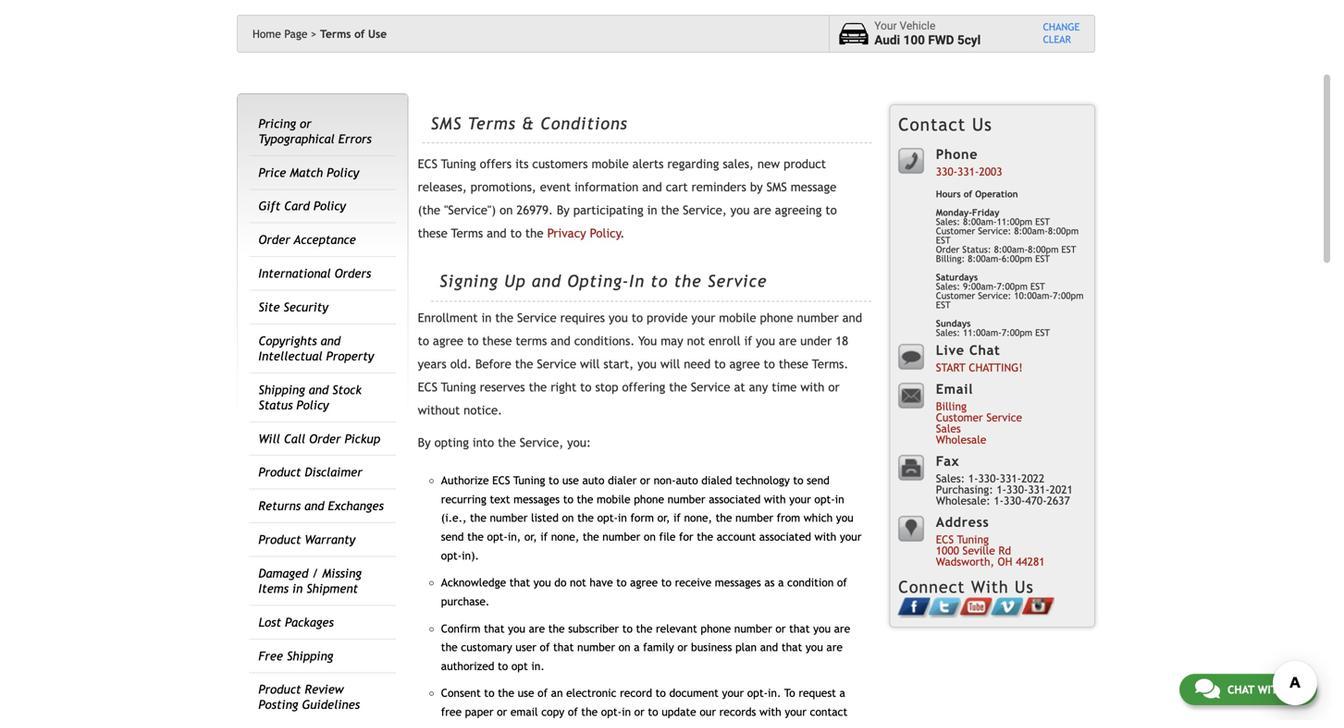 Task type: locate. For each thing, give the bounding box(es) containing it.
none, down listed
[[551, 531, 579, 543]]

1 vertical spatial phone
[[634, 493, 664, 506]]

1 horizontal spatial chat
[[1227, 684, 1255, 697]]

0 vertical spatial use
[[562, 474, 579, 487]]

fwd
[[928, 33, 954, 48]]

2 vertical spatial if
[[540, 531, 548, 543]]

ecs inside ecs tuning offers its customers mobile alerts regarding sales, new product releases, promotions,                   event information and cart reminders by sms message (the "service") on 26979. by participating in                   the service, you are agreeing to these terms and to the
[[418, 157, 438, 171]]

that
[[509, 576, 530, 589], [484, 622, 505, 635], [789, 622, 810, 635], [553, 641, 574, 654], [782, 641, 802, 654]]

product for product warranty
[[258, 533, 301, 547]]

tuning down address
[[957, 533, 989, 546]]

in inside ecs tuning offers its customers mobile alerts regarding sales, new product releases, promotions,                   event information and cart reminders by sms message (the "service") on 26979. by participating in                   the service, you are agreeing to these terms and to the
[[647, 203, 657, 218]]

stop
[[595, 380, 618, 395]]

billing
[[936, 400, 967, 413]]

auto left dialer
[[582, 474, 605, 487]]

phone
[[760, 311, 793, 325], [634, 493, 664, 506], [701, 622, 731, 635]]

mobile up enroll
[[719, 311, 756, 325]]

1 horizontal spatial in.
[[768, 687, 781, 700]]

1 vertical spatial if
[[673, 512, 681, 525]]

0 vertical spatial 8:00pm
[[1048, 226, 1079, 236]]

2 vertical spatial these
[[779, 357, 809, 372]]

service, inside ecs tuning offers its customers mobile alerts regarding sales, new product releases, promotions,                   event information and cart reminders by sms message (the "service") on 26979. by participating in                   the service, you are agreeing to these terms and to the
[[683, 203, 727, 218]]

hours of operation monday-friday sales: 8:00am-11:00pm est customer service: 8:00am-8:00pm est order status: 8:00am-8:00pm est billing: 8:00am-6:00pm est saturdays sales: 9:00am-7:00pm est customer service: 10:00am-7:00pm est sundays sales: 11:00am-7:00pm est
[[936, 189, 1084, 338]]

in inside consent to the use of an electronic record to document your opt-in. to request a free paper or                     email copy of the opt-in or to update our records with your contac
[[622, 706, 631, 719]]

signing up and opting-in to the service
[[439, 272, 767, 291]]

on down promotions,
[[500, 203, 513, 218]]

address ecs tuning 1000 seville rd wadsworth, oh 44281
[[936, 515, 1045, 568]]

in inside damaged / missing items in shipment
[[292, 582, 303, 596]]

1 horizontal spatial phone
[[701, 622, 731, 635]]

product
[[784, 157, 826, 171]]

331- inside phone 330-331-2003
[[958, 165, 979, 178]]

sales: down fax
[[936, 472, 965, 485]]

2021
[[1050, 483, 1073, 496]]

enroll
[[709, 334, 741, 348]]

service, left you:
[[520, 436, 564, 450]]

change clear
[[1043, 21, 1080, 45]]

mobile inside enrollment in the service requires you to provide your mobile phone number and to agree to these                   terms and conditions. you may not enroll if you are under 18 years old. before the service will                   start, you will need to agree to these terms. ecs tuning reserves the right to stop offering the                   service at any time with or without notice.
[[719, 311, 756, 325]]

number inside enrollment in the service requires you to provide your mobile phone number and to agree to these                   terms and conditions. you may not enroll if you are under 18 years old. before the service will                   start, you will need to agree to these terms. ecs tuning reserves the right to stop offering the                   service at any time with or without notice.
[[797, 311, 839, 325]]

in. right opt
[[531, 660, 545, 673]]

of left an
[[538, 687, 548, 700]]

ecs inside address ecs tuning 1000 seville rd wadsworth, oh 44281
[[936, 533, 954, 546]]

0 horizontal spatial 331-
[[958, 165, 979, 178]]

6:00pm
[[1002, 253, 1033, 264]]

2 vertical spatial us
[[1288, 684, 1302, 697]]

0 vertical spatial send
[[807, 474, 830, 487]]

1 horizontal spatial none,
[[684, 512, 712, 525]]

messages
[[514, 493, 560, 506], [715, 576, 761, 589]]

2 horizontal spatial order
[[936, 244, 960, 255]]

1 vertical spatial mobile
[[719, 311, 756, 325]]

1 vertical spatial use
[[518, 687, 534, 700]]

operation
[[975, 189, 1018, 199]]

a inside confirm that you are the subscriber to the relevant phone number or that you are the customary                     user of that number on a family or business plan and that you are authorized to opt in.
[[634, 641, 640, 654]]

opt-
[[814, 493, 835, 506], [597, 512, 618, 525], [487, 531, 508, 543], [441, 549, 462, 562], [747, 687, 768, 700], [601, 706, 622, 719]]

international
[[258, 267, 331, 281]]

not right do
[[570, 576, 586, 589]]

site
[[258, 300, 280, 315]]

0 vertical spatial agree
[[433, 334, 463, 348]]

comments image
[[1195, 678, 1220, 700]]

chat down 11:00am-
[[969, 343, 1000, 358]]

2 horizontal spatial phone
[[760, 311, 793, 325]]

1 vertical spatial a
[[634, 641, 640, 654]]

to up old.
[[467, 334, 479, 348]]

0 vertical spatial messages
[[514, 493, 560, 506]]

customer inside 'email billing customer service sales wholesale'
[[936, 411, 983, 424]]

that down 'condition'
[[789, 622, 810, 635]]

errors
[[338, 132, 372, 146]]

stock
[[332, 383, 362, 397]]

number up under
[[797, 311, 839, 325]]

privacy policy .
[[547, 226, 625, 241]]

0 vertical spatial in.
[[531, 660, 545, 673]]

or inside authorize ecs tuning to use auto dialer or non-auto dialed technology to send recurring text                     messages to the mobile phone number associated with your opt-in (i.e., the number listed on the                     opt-in form or, if none, the number from which you send the opt-in, or, if none, the number on                     file for the account associated with your opt-in).
[[640, 474, 650, 487]]

order
[[258, 233, 290, 247], [936, 244, 960, 255], [309, 432, 341, 446]]

and inside shipping and stock status policy
[[309, 383, 329, 397]]

or, right in,
[[524, 531, 537, 543]]

1-
[[968, 472, 978, 485], [997, 483, 1007, 496], [994, 494, 1004, 507]]

phone up business on the right bottom of the page
[[701, 622, 731, 635]]

0 vertical spatial a
[[778, 576, 784, 589]]

agree right have on the bottom of the page
[[630, 576, 658, 589]]

sales: inside the fax sales: 1-330-331-2022 purchasing: 1-330-331-2021 wholesale: 1-330-470-2637
[[936, 472, 965, 485]]

a inside "acknowledge that you do not have to agree to receive messages as a condition of purchase."
[[778, 576, 784, 589]]

security
[[283, 300, 328, 315]]

0 vertical spatial none,
[[684, 512, 712, 525]]

you inside authorize ecs tuning to use auto dialer or non-auto dialed technology to send recurring text                     messages to the mobile phone number associated with your opt-in (i.e., the number listed on the                     opt-in form or, if none, the number from which you send the opt-in, or, if none, the number on                     file for the account associated with your opt-in).
[[836, 512, 854, 525]]

0 vertical spatial service,
[[683, 203, 727, 218]]

order acceptance
[[258, 233, 356, 247]]

promotions,
[[471, 180, 536, 194]]

2 horizontal spatial agree
[[729, 357, 760, 372]]

1 vertical spatial product
[[258, 533, 301, 547]]

0 vertical spatial if
[[744, 334, 752, 348]]

2 horizontal spatial if
[[744, 334, 752, 348]]

order left the status:
[[936, 244, 960, 255]]

2 vertical spatial mobile
[[597, 493, 631, 506]]

0 horizontal spatial sms
[[431, 114, 462, 133]]

0 vertical spatial product
[[258, 465, 301, 480]]

agree inside "acknowledge that you do not have to agree to receive messages as a condition of purchase."
[[630, 576, 658, 589]]

number up plan
[[734, 622, 772, 635]]

8:00pm down 11:00pm
[[1028, 244, 1059, 255]]

or down terms.
[[828, 380, 840, 395]]

ecs
[[418, 157, 438, 171], [418, 380, 438, 395], [492, 474, 510, 487], [936, 533, 954, 546]]

tuning inside enrollment in the service requires you to provide your mobile phone number and to agree to these                   terms and conditions. you may not enroll if you are under 18 years old. before the service will                   start, you will need to agree to these terms. ecs tuning reserves the right to stop offering the                   service at any time with or without notice.
[[441, 380, 476, 395]]

pricing or typographical errors link
[[258, 116, 372, 146]]

1 horizontal spatial messages
[[715, 576, 761, 589]]

you:
[[567, 436, 591, 450]]

terms right page
[[320, 27, 351, 40]]

1 vertical spatial customer
[[936, 290, 975, 301]]

1 horizontal spatial if
[[673, 512, 681, 525]]

use up the email
[[518, 687, 534, 700]]

product warranty
[[258, 533, 355, 547]]

are inside enrollment in the service requires you to provide your mobile phone number and to agree to these                   terms and conditions. you may not enroll if you are under 18 years old. before the service will                   start, you will need to agree to these terms. ecs tuning reserves the right to stop offering the                   service at any time with or without notice.
[[779, 334, 797, 348]]

2 vertical spatial agree
[[630, 576, 658, 589]]

you
[[730, 203, 750, 218], [609, 311, 628, 325], [756, 334, 775, 348], [637, 357, 657, 372], [836, 512, 854, 525], [534, 576, 551, 589], [508, 622, 525, 635], [813, 622, 831, 635], [806, 641, 823, 654]]

mobile inside ecs tuning offers its customers mobile alerts regarding sales, new product releases, promotions,                   event information and cart reminders by sms message (the "service") on 26979. by participating in                   the service, you are agreeing to these terms and to the
[[592, 157, 629, 171]]

8:00pm
[[1048, 226, 1079, 236], [1028, 244, 1059, 255]]

you down reminders
[[730, 203, 750, 218]]

you up conditions.
[[609, 311, 628, 325]]

your
[[874, 20, 897, 33]]

service up right
[[537, 357, 576, 372]]

0 horizontal spatial a
[[634, 641, 640, 654]]

have
[[590, 576, 613, 589]]

2 horizontal spatial us
[[1288, 684, 1302, 697]]

in
[[629, 272, 645, 291]]

0 horizontal spatial none,
[[551, 531, 579, 543]]

1 vertical spatial messages
[[715, 576, 761, 589]]

product inside product review posting guidelines
[[258, 683, 301, 697]]

tuning up releases,
[[441, 157, 476, 171]]

live
[[936, 343, 965, 358]]

0 horizontal spatial in.
[[531, 660, 545, 673]]

2 vertical spatial a
[[840, 687, 845, 700]]

chatting!
[[969, 361, 1023, 374]]

1 horizontal spatial or,
[[657, 512, 670, 525]]

cart
[[666, 180, 688, 194]]

page
[[284, 27, 308, 40]]

1 vertical spatial by
[[418, 436, 431, 450]]

2 horizontal spatial 331-
[[1028, 483, 1050, 496]]

1 vertical spatial terms
[[468, 114, 516, 133]]

0 vertical spatial these
[[418, 226, 448, 241]]

1 vertical spatial chat
[[1227, 684, 1255, 697]]

acceptance
[[294, 233, 356, 247]]

1 horizontal spatial a
[[778, 576, 784, 589]]

us for connect
[[1015, 578, 1034, 597]]

0 vertical spatial chat
[[969, 343, 1000, 358]]

1 service: from the top
[[978, 226, 1011, 236]]

on left family
[[619, 641, 631, 654]]

product down "returns"
[[258, 533, 301, 547]]

0 vertical spatial sms
[[431, 114, 462, 133]]

chat inside live chat start chatting!
[[969, 343, 1000, 358]]

product up posting
[[258, 683, 301, 697]]

0 vertical spatial not
[[687, 334, 705, 348]]

0 horizontal spatial us
[[972, 114, 992, 135]]

(i.e.,
[[441, 512, 467, 525]]

a inside consent to the use of an electronic record to document your opt-in. to request a free paper or                     email copy of the opt-in or to update our records with your contac
[[840, 687, 845, 700]]

ecs inside enrollment in the service requires you to provide your mobile phone number and to agree to these                   terms and conditions. you may not enroll if you are under 18 years old. before the service will                   start, you will need to agree to these terms. ecs tuning reserves the right to stop offering the                   service at any time with or without notice.
[[418, 380, 438, 395]]

0 horizontal spatial or,
[[524, 531, 537, 543]]

fax sales: 1-330-331-2022 purchasing: 1-330-331-2021 wholesale: 1-330-470-2637
[[936, 454, 1073, 507]]

0 horizontal spatial will
[[580, 357, 600, 372]]

the down need
[[669, 380, 687, 395]]

by inside ecs tuning offers its customers mobile alerts regarding sales, new product releases, promotions,                   event information and cart reminders by sms message (the "service") on 26979. by participating in                   the service, you are agreeing to these terms and to the
[[557, 203, 570, 218]]

0 horizontal spatial auto
[[582, 474, 605, 487]]

the up in).
[[467, 531, 484, 543]]

receive
[[675, 576, 712, 589]]

in. inside confirm that you are the subscriber to the relevant phone number or that you are the customary                     user of that number on a family or business plan and that you are authorized to opt in.
[[531, 660, 545, 673]]

of inside "acknowledge that you do not have to agree to receive messages as a condition of purchase."
[[837, 576, 847, 589]]

opt- left form
[[597, 512, 618, 525]]

service
[[708, 272, 767, 291], [517, 311, 557, 325], [537, 357, 576, 372], [691, 380, 730, 395], [986, 411, 1022, 424]]

4 sales: from the top
[[936, 472, 965, 485]]

form
[[630, 512, 654, 525]]

seville
[[963, 544, 995, 557]]

product up "returns"
[[258, 465, 301, 480]]

1 vertical spatial or,
[[524, 531, 537, 543]]

phone inside enrollment in the service requires you to provide your mobile phone number and to agree to these                   terms and conditions. you may not enroll if you are under 18 years old. before the service will                   start, you will need to agree to these terms. ecs tuning reserves the right to stop offering the                   service at any time with or without notice.
[[760, 311, 793, 325]]

1 product from the top
[[258, 465, 301, 480]]

you down 'condition'
[[813, 622, 831, 635]]

monday-
[[936, 207, 972, 218]]

3 customer from the top
[[936, 411, 983, 424]]

in. inside consent to the use of an electronic record to document your opt-in. to request a free paper or                     email copy of the opt-in or to update our records with your contac
[[768, 687, 781, 700]]

1 horizontal spatial us
[[1015, 578, 1034, 597]]

typographical
[[258, 132, 335, 146]]

service:
[[978, 226, 1011, 236], [978, 290, 1011, 301]]

auto
[[582, 474, 605, 487], [676, 474, 698, 487]]

price
[[258, 165, 286, 180]]

on inside ecs tuning offers its customers mobile alerts regarding sales, new product releases, promotions,                   event information and cart reminders by sms message (the "service") on 26979. by participating in                   the service, you are agreeing to these terms and to the
[[500, 203, 513, 218]]

mobile up the information
[[592, 157, 629, 171]]

saturdays
[[936, 272, 978, 283]]

1 horizontal spatial service,
[[683, 203, 727, 218]]

dialer
[[608, 474, 637, 487]]

in
[[647, 203, 657, 218], [481, 311, 492, 325], [835, 493, 844, 506], [618, 512, 627, 525], [292, 582, 303, 596], [622, 706, 631, 719]]

text
[[490, 493, 510, 506]]

of
[[354, 27, 365, 40], [964, 189, 972, 199], [837, 576, 847, 589], [540, 641, 550, 654], [538, 687, 548, 700], [568, 706, 578, 719]]

product for product disclaimer
[[258, 465, 301, 480]]

0 horizontal spatial not
[[570, 576, 586, 589]]

mobile inside authorize ecs tuning to use auto dialer or non-auto dialed technology to send recurring text                     messages to the mobile phone number associated with your opt-in (i.e., the number listed on the                     opt-in form or, if none, the number from which you send the opt-in, or, if none, the number on                     file for the account associated with your opt-in).
[[597, 493, 631, 506]]

2 horizontal spatial these
[[779, 357, 809, 372]]

470-
[[1025, 494, 1047, 507]]

100
[[903, 33, 925, 48]]

tuning inside ecs tuning offers its customers mobile alerts regarding sales, new product releases, promotions,                   event information and cart reminders by sms message (the "service") on 26979. by participating in                   the service, you are agreeing to these terms and to the
[[441, 157, 476, 171]]

status
[[258, 398, 293, 412]]

in).
[[462, 549, 479, 562]]

home page
[[253, 27, 308, 40]]

1 horizontal spatial auto
[[676, 474, 698, 487]]

1 horizontal spatial will
[[660, 357, 680, 372]]

our
[[700, 706, 716, 719]]

send up the which
[[807, 474, 830, 487]]

policy down errors
[[327, 165, 359, 180]]

0 vertical spatial customer
[[936, 226, 975, 236]]

1 horizontal spatial sms
[[767, 180, 787, 194]]

regarding
[[667, 157, 719, 171]]

if down listed
[[540, 531, 548, 543]]

2 auto from the left
[[676, 474, 698, 487]]

phone
[[936, 147, 978, 162]]

these down (the
[[418, 226, 448, 241]]

2 sales: from the top
[[936, 281, 960, 292]]

packages
[[285, 616, 334, 630]]

2 horizontal spatial a
[[840, 687, 845, 700]]

your inside enrollment in the service requires you to provide your mobile phone number and to agree to these                   terms and conditions. you may not enroll if you are under 18 years old. before the service will                   start, you will need to agree to these terms. ecs tuning reserves the right to stop offering the                   service at any time with or without notice.
[[691, 311, 715, 325]]

us up phone
[[972, 114, 992, 135]]

agree down enrollment
[[433, 334, 463, 348]]

1 vertical spatial not
[[570, 576, 586, 589]]

offers
[[480, 157, 512, 171]]

call
[[284, 432, 305, 446]]

3 product from the top
[[258, 683, 301, 697]]

opt- up the which
[[814, 493, 835, 506]]

0 vertical spatial shipping
[[258, 383, 305, 397]]

0 vertical spatial by
[[557, 203, 570, 218]]

0 vertical spatial phone
[[760, 311, 793, 325]]

messages inside authorize ecs tuning to use auto dialer or non-auto dialed technology to send recurring text                     messages to the mobile phone number associated with your opt-in (i.e., the number listed on the                     opt-in form or, if none, the number from which you send the opt-in, or, if none, the number on                     file for the account associated with your opt-in).
[[514, 493, 560, 506]]

card
[[284, 199, 310, 213]]

message
[[791, 180, 837, 194]]

lost packages
[[258, 616, 334, 630]]

1 horizontal spatial agree
[[630, 576, 658, 589]]

as
[[764, 576, 775, 589]]

1 vertical spatial none,
[[551, 531, 579, 543]]

service: down friday
[[978, 226, 1011, 236]]

opt- up acknowledge
[[441, 549, 462, 562]]

1 vertical spatial us
[[1015, 578, 1034, 597]]

will down may
[[660, 357, 680, 372]]

send down (i.e.,
[[441, 531, 464, 543]]

0 horizontal spatial use
[[518, 687, 534, 700]]

and inside copyrights and intellectual property
[[321, 334, 341, 348]]

2 vertical spatial phone
[[701, 622, 731, 635]]

messages up listed
[[514, 493, 560, 506]]

2 vertical spatial product
[[258, 683, 301, 697]]

to right have on the bottom of the page
[[616, 576, 627, 589]]

pickup
[[345, 432, 380, 446]]

phone inside confirm that you are the subscriber to the relevant phone number or that you are the customary                     user of that number on a family or business plan and that you are authorized to opt in.
[[701, 622, 731, 635]]

these inside ecs tuning offers its customers mobile alerts regarding sales, new product releases, promotions,                   event information and cart reminders by sms message (the "service") on 26979. by participating in                   the service, you are agreeing to these terms and to the
[[418, 226, 448, 241]]

phone up form
[[634, 493, 664, 506]]

number down subscriber
[[577, 641, 615, 654]]

service down chatting!
[[986, 411, 1022, 424]]

you inside ecs tuning offers its customers mobile alerts regarding sales, new product releases, promotions,                   event information and cart reminders by sms message (the "service") on 26979. by participating in                   the service, you are agreeing to these terms and to the
[[730, 203, 750, 218]]

wholesale link
[[936, 433, 986, 446]]

number down form
[[603, 531, 640, 543]]

of right user
[[540, 641, 550, 654]]

associated down dialed
[[709, 493, 761, 506]]

1 horizontal spatial send
[[807, 474, 830, 487]]

sms up releases,
[[431, 114, 462, 133]]

email
[[510, 706, 538, 719]]

and down product disclaimer
[[304, 499, 324, 514]]

gift card policy
[[258, 199, 346, 213]]

update
[[662, 706, 696, 719]]

2 service: from the top
[[978, 290, 1011, 301]]

0 horizontal spatial these
[[418, 226, 448, 241]]

confirm
[[441, 622, 481, 635]]

auto left dialed
[[676, 474, 698, 487]]

sales
[[936, 422, 961, 435]]

1 horizontal spatial by
[[557, 203, 570, 218]]

0 horizontal spatial send
[[441, 531, 464, 543]]

330- down phone
[[936, 165, 958, 178]]

by opting into the service, you:
[[418, 436, 591, 450]]

1 vertical spatial service,
[[520, 436, 564, 450]]

7:00pm
[[997, 281, 1028, 292], [1053, 290, 1084, 301], [1002, 327, 1033, 338]]

paper
[[465, 706, 494, 719]]

use inside authorize ecs tuning to use auto dialer or non-auto dialed technology to send recurring text                     messages to the mobile phone number associated with your opt-in (i.e., the number listed on the                     opt-in form or, if none, the number from which you send the opt-in, or, if none, the number on                     file for the account associated with your opt-in).
[[562, 474, 579, 487]]

to right record on the bottom left of page
[[656, 687, 666, 700]]

1 vertical spatial sms
[[767, 180, 787, 194]]

of right hours
[[964, 189, 972, 199]]

service up terms
[[517, 311, 557, 325]]

or down relevant
[[677, 641, 688, 654]]

to up "paper"
[[484, 687, 494, 700]]

a left family
[[634, 641, 640, 654]]

0 horizontal spatial service,
[[520, 436, 564, 450]]

and right terms
[[551, 334, 571, 348]]

8:00pm right 11:00pm
[[1048, 226, 1079, 236]]

to down you:
[[563, 493, 573, 506]]

if up the for
[[673, 512, 681, 525]]

sales: down hours
[[936, 216, 960, 227]]

2 vertical spatial customer
[[936, 411, 983, 424]]

order inside hours of operation monday-friday sales: 8:00am-11:00pm est customer service: 8:00am-8:00pm est order status: 8:00am-8:00pm est billing: 8:00am-6:00pm est saturdays sales: 9:00am-7:00pm est customer service: 10:00am-7:00pm est sundays sales: 11:00am-7:00pm est
[[936, 244, 960, 255]]

2 will from the left
[[660, 357, 680, 372]]

1 sales: from the top
[[936, 216, 960, 227]]

ecs up releases,
[[418, 157, 438, 171]]

hours
[[936, 189, 961, 199]]

8:00am- up the status:
[[963, 216, 997, 227]]

if inside enrollment in the service requires you to provide your mobile phone number and to agree to these                   terms and conditions. you may not enroll if you are under 18 years old. before the service will                   start, you will need to agree to these terms. ecs tuning reserves the right to stop offering the                   service at any time with or without notice.
[[744, 334, 752, 348]]

0 horizontal spatial messages
[[514, 493, 560, 506]]

0 horizontal spatial if
[[540, 531, 548, 543]]

product for product review posting guidelines
[[258, 683, 301, 697]]

1 horizontal spatial these
[[482, 334, 512, 348]]

0 horizontal spatial order
[[258, 233, 290, 247]]

2 product from the top
[[258, 533, 301, 547]]

2 vertical spatial terms
[[451, 226, 483, 241]]

damaged / missing items in shipment
[[258, 567, 362, 596]]

to right technology
[[793, 474, 804, 487]]

1 horizontal spatial use
[[562, 474, 579, 487]]

0 horizontal spatial chat
[[969, 343, 1000, 358]]



Task type: vqa. For each thing, say whether or not it's contained in the screenshot.
Resonator inside the 034motorsport res-x resonator delete exhaust clamps for bolt-in installation
no



Task type: describe. For each thing, give the bounding box(es) containing it.
signing
[[439, 272, 498, 291]]

that down subscriber
[[553, 641, 574, 654]]

1 vertical spatial 8:00pm
[[1028, 244, 1059, 255]]

with right comments icon
[[1258, 684, 1285, 697]]

intellectual
[[258, 349, 322, 363]]

or left the email
[[497, 706, 507, 719]]

to up years on the left of page
[[418, 334, 429, 348]]

to left receive
[[661, 576, 672, 589]]

to
[[784, 687, 795, 700]]

price match policy link
[[258, 165, 359, 180]]

tuning inside address ecs tuning 1000 seville rd wadsworth, oh 44281
[[957, 533, 989, 546]]

7:00pm down 6:00pm
[[997, 281, 1028, 292]]

330- up wholesale:
[[978, 472, 1000, 485]]

any
[[749, 380, 768, 395]]

0 horizontal spatial agree
[[433, 334, 463, 348]]

price match policy
[[258, 165, 359, 180]]

policy right card
[[313, 199, 346, 213]]

8:00am- down 11:00pm
[[994, 244, 1028, 255]]

international orders link
[[258, 267, 371, 281]]

of inside confirm that you are the subscriber to the relevant phone number or that you are the customary                     user of that number on a family or business plan and that you are authorized to opt in.
[[540, 641, 550, 654]]

offering
[[622, 380, 665, 395]]

policy down the participating
[[590, 226, 621, 241]]

the up account
[[716, 512, 732, 525]]

1 vertical spatial send
[[441, 531, 464, 543]]

the up provide
[[674, 272, 702, 291]]

enrollment in the service requires you to provide your mobile phone number and to agree to these                   terms and conditions. you may not enroll if you are under 18 years old. before the service will                   start, you will need to agree to these terms. ecs tuning reserves the right to stop offering the                   service at any time with or without notice.
[[418, 311, 862, 418]]

not inside enrollment in the service requires you to provide your mobile phone number and to agree to these                   terms and conditions. you may not enroll if you are under 18 years old. before the service will                   start, you will need to agree to these terms. ecs tuning reserves the right to stop offering the                   service at any time with or without notice.
[[687, 334, 705, 348]]

contact
[[898, 114, 966, 135]]

1 auto from the left
[[582, 474, 605, 487]]

participating
[[573, 203, 644, 218]]

8:00am- up "9:00am-"
[[968, 253, 1002, 264]]

330- inside phone 330-331-2003
[[936, 165, 958, 178]]

opt
[[511, 660, 528, 673]]

chat with us
[[1227, 684, 1302, 697]]

on right listed
[[562, 512, 574, 525]]

the left subscriber
[[548, 622, 565, 635]]

in,
[[508, 531, 521, 543]]

use inside consent to the use of an electronic record to document your opt-in. to request a free paper or                     email copy of the opt-in or to update our records with your contac
[[518, 687, 534, 700]]

or down record on the bottom left of page
[[634, 706, 645, 719]]

to down 26979.
[[510, 226, 522, 241]]

the right 'into'
[[498, 436, 516, 450]]

0 vertical spatial us
[[972, 114, 992, 135]]

10:00am-
[[1014, 290, 1053, 301]]

330- down "2022"
[[1004, 494, 1025, 507]]

to up listed
[[549, 474, 559, 487]]

number up account
[[736, 512, 773, 525]]

that inside "acknowledge that you do not have to agree to receive messages as a condition of purchase."
[[509, 576, 530, 589]]

tuning inside authorize ecs tuning to use auto dialer or non-auto dialed technology to send recurring text                     messages to the mobile phone number associated with your opt-in (i.e., the number listed on the                     opt-in form or, if none, the number from which you send the opt-in, or, if none, the number on                     file for the account associated with your opt-in).
[[513, 474, 545, 487]]

1- right wholesale:
[[994, 494, 1004, 507]]

1 vertical spatial agree
[[729, 357, 760, 372]]

international orders
[[258, 267, 371, 281]]

reserves
[[480, 380, 525, 395]]

you down you
[[637, 357, 657, 372]]

start chatting! link
[[936, 361, 1023, 374]]

to right subscriber
[[622, 622, 633, 635]]

sundays
[[936, 318, 971, 329]]

user
[[516, 641, 536, 654]]

messages inside "acknowledge that you do not have to agree to receive messages as a condition of purchase."
[[715, 576, 761, 589]]

0 vertical spatial terms
[[320, 27, 351, 40]]

property
[[326, 349, 374, 363]]

shipping and stock status policy link
[[258, 383, 362, 412]]

opt- up records
[[747, 687, 768, 700]]

or inside pricing or typographical errors
[[300, 116, 311, 131]]

copy
[[541, 706, 564, 719]]

will call order pickup
[[258, 432, 380, 446]]

to up "any"
[[764, 357, 775, 372]]

the down confirm
[[441, 641, 458, 654]]

of right copy
[[568, 706, 578, 719]]

opt- down electronic
[[601, 706, 622, 719]]

you up user
[[508, 622, 525, 635]]

years
[[418, 357, 447, 372]]

7:00pm down 10:00am-
[[1002, 327, 1033, 338]]

service up enroll
[[708, 272, 767, 291]]

number down non-
[[668, 493, 705, 506]]

will call order pickup link
[[258, 432, 380, 446]]

releases,
[[418, 180, 467, 194]]

new
[[758, 157, 780, 171]]

1 will from the left
[[580, 357, 600, 372]]

number up in,
[[490, 512, 528, 525]]

to left opt
[[498, 660, 508, 673]]

terms inside ecs tuning offers its customers mobile alerts regarding sales, new product releases, promotions,                   event information and cart reminders by sms message (the "service") on 26979. by participating in                   the service, you are agreeing to these terms and to the
[[451, 226, 483, 241]]

the up family
[[636, 622, 653, 635]]

with down technology
[[764, 493, 786, 506]]

that up customary
[[484, 622, 505, 635]]

on inside confirm that you are the subscriber to the relevant phone number or that you are the customary                     user of that number on a family or business plan and that you are authorized to opt in.
[[619, 641, 631, 654]]

authorize
[[441, 474, 489, 487]]

to right in
[[651, 272, 668, 291]]

business
[[691, 641, 732, 654]]

address
[[936, 515, 989, 530]]

subscriber
[[568, 622, 619, 635]]

and inside confirm that you are the subscriber to the relevant phone number or that you are the customary                     user of that number on a family or business plan and that you are authorized to opt in.
[[760, 641, 778, 654]]

service down need
[[691, 380, 730, 395]]

product disclaimer
[[258, 465, 362, 480]]

or up to at the right of the page
[[776, 622, 786, 635]]

product review posting guidelines
[[258, 683, 360, 713]]

returns and exchanges link
[[258, 499, 384, 514]]

that right plan
[[782, 641, 802, 654]]

2 customer from the top
[[936, 290, 975, 301]]

requires
[[560, 311, 605, 325]]

start
[[936, 361, 966, 374]]

and down "service")
[[487, 226, 507, 241]]

to left stop
[[580, 380, 592, 395]]

to up you
[[632, 311, 643, 325]]

the down terms
[[515, 357, 533, 372]]

in inside enrollment in the service requires you to provide your mobile phone number and to agree to these                   terms and conditions. you may not enroll if you are under 18 years old. before the service will                   start, you will need to agree to these terms. ecs tuning reserves the right to stop offering the                   service at any time with or without notice.
[[481, 311, 492, 325]]

the right listed
[[577, 512, 594, 525]]

330- left 2637
[[1007, 483, 1028, 496]]

items
[[258, 582, 289, 596]]

the down 26979.
[[525, 226, 544, 241]]

opting
[[434, 436, 469, 450]]

are inside ecs tuning offers its customers mobile alerts regarding sales, new product releases, promotions,                   event information and cart reminders by sms message (the "service") on 26979. by participating in                   the service, you are agreeing to these terms and to the
[[753, 203, 771, 218]]

vehicle
[[900, 20, 936, 33]]

from
[[777, 512, 800, 525]]

guidelines
[[302, 698, 360, 713]]

condition
[[787, 576, 834, 589]]

opt- down text
[[487, 531, 508, 543]]

acknowledge that you do not have to agree to receive messages as a condition of purchase.
[[441, 576, 847, 608]]

1 vertical spatial associated
[[759, 531, 811, 543]]

policy inside shipping and stock status policy
[[296, 398, 329, 412]]

sms terms & conditions
[[431, 114, 628, 133]]

review
[[305, 683, 344, 697]]

copyrights
[[258, 334, 317, 348]]

0 horizontal spatial by
[[418, 436, 431, 450]]

1 horizontal spatial 331-
[[1000, 472, 1021, 485]]

the right the for
[[697, 531, 713, 543]]

1 vertical spatial shipping
[[287, 649, 333, 664]]

by
[[750, 180, 763, 194]]

and down "alerts"
[[642, 180, 662, 194]]

of inside hours of operation monday-friday sales: 8:00am-11:00pm est customer service: 8:00am-8:00pm est order status: 8:00am-8:00pm est billing: 8:00am-6:00pm est saturdays sales: 9:00am-7:00pm est customer service: 10:00am-7:00pm est sundays sales: 11:00am-7:00pm est
[[964, 189, 972, 199]]

7:00pm right "9:00am-"
[[1053, 290, 1084, 301]]

1- up wholesale:
[[968, 472, 978, 485]]

start,
[[604, 357, 634, 372]]

2022
[[1021, 472, 1045, 485]]

product review posting guidelines link
[[258, 683, 360, 713]]

dialed
[[701, 474, 732, 487]]

phone inside authorize ecs tuning to use auto dialer or non-auto dialed technology to send recurring text                     messages to the mobile phone number associated with your opt-in (i.e., the number listed on the                     opt-in form or, if none, the number from which you send the opt-in, or, if none, the number on                     file for the account associated with your opt-in).
[[634, 493, 664, 506]]

purchase.
[[441, 595, 490, 608]]

recurring
[[441, 493, 486, 506]]

and up 18
[[842, 311, 862, 325]]

the down "recurring"
[[470, 512, 486, 525]]

site security link
[[258, 300, 328, 315]]

damaged / missing items in shipment link
[[258, 567, 362, 596]]

with inside enrollment in the service requires you to provide your mobile phone number and to agree to these                   terms and conditions. you may not enroll if you are under 18 years old. before the service will                   start, you will need to agree to these terms. ecs tuning reserves the right to stop offering the                   service at any time with or without notice.
[[801, 380, 825, 395]]

and right up at the left top of the page
[[532, 272, 561, 291]]

the up have on the bottom of the page
[[583, 531, 599, 543]]

rd
[[999, 544, 1011, 557]]

shipping inside shipping and stock status policy
[[258, 383, 305, 397]]

right
[[551, 380, 577, 395]]

site security
[[258, 300, 328, 315]]

shipment
[[306, 582, 358, 596]]

account
[[717, 531, 756, 543]]

contact us
[[898, 114, 992, 135]]

8:00am- up 6:00pm
[[1014, 226, 1048, 236]]

on left file
[[644, 531, 656, 543]]

26979.
[[517, 203, 553, 218]]

the up the email
[[498, 687, 514, 700]]

under
[[800, 334, 832, 348]]

wholesale
[[936, 433, 986, 446]]

audi
[[874, 33, 900, 48]]

your vehicle audi 100 fwd 5cyl
[[874, 20, 981, 48]]

to down record on the bottom left of page
[[648, 706, 658, 719]]

0 vertical spatial associated
[[709, 493, 761, 506]]

or inside enrollment in the service requires you to provide your mobile phone number and to agree to these                   terms and conditions. you may not enroll if you are under 18 years old. before the service will                   start, you will need to agree to these terms. ecs tuning reserves the right to stop offering the                   service at any time with or without notice.
[[828, 380, 840, 395]]

old.
[[450, 357, 472, 372]]

records
[[719, 706, 756, 719]]

1000
[[936, 544, 959, 557]]

with down the which
[[815, 531, 836, 543]]

agreeing
[[775, 203, 822, 218]]

us for chat
[[1288, 684, 1302, 697]]

for
[[679, 531, 693, 543]]

of left the use
[[354, 27, 365, 40]]

before
[[475, 357, 511, 372]]

with inside consent to the use of an electronic record to document your opt-in. to request a free paper or                     email copy of the opt-in or to update our records with your contac
[[760, 706, 781, 719]]

you right enroll
[[756, 334, 775, 348]]

sms inside ecs tuning offers its customers mobile alerts regarding sales, new product releases, promotions,                   event information and cart reminders by sms message (the "service") on 26979. by participating in                   the service, you are agreeing to these terms and to the
[[767, 180, 787, 194]]

3 sales: from the top
[[936, 327, 960, 338]]

free
[[258, 649, 283, 664]]

1 vertical spatial these
[[482, 334, 512, 348]]

ecs inside authorize ecs tuning to use auto dialer or non-auto dialed technology to send recurring text                     messages to the mobile phone number associated with your opt-in (i.e., the number listed on the                     opt-in form or, if none, the number from which you send the opt-in, or, if none, the number on                     file for the account associated with your opt-in).
[[492, 474, 510, 487]]

terms
[[516, 334, 547, 348]]

to right need
[[714, 357, 726, 372]]

1- left "2022"
[[997, 483, 1007, 496]]

the down 'cart'
[[661, 203, 679, 218]]

the left right
[[529, 380, 547, 395]]

1 customer from the top
[[936, 226, 975, 236]]

"service")
[[444, 203, 496, 218]]

service inside 'email billing customer service sales wholesale'
[[986, 411, 1022, 424]]

returns and exchanges
[[258, 499, 384, 514]]

you inside "acknowledge that you do not have to agree to receive messages as a condition of purchase."
[[534, 576, 551, 589]]

request
[[799, 687, 836, 700]]

not inside "acknowledge that you do not have to agree to receive messages as a condition of purchase."
[[570, 576, 586, 589]]

5cyl
[[957, 33, 981, 48]]

the down electronic
[[581, 706, 598, 719]]

you up request
[[806, 641, 823, 654]]

oh
[[998, 555, 1012, 568]]

file
[[659, 531, 676, 543]]

to down message
[[825, 203, 837, 218]]

the down up at the left top of the page
[[495, 311, 513, 325]]

1 horizontal spatial order
[[309, 432, 341, 446]]

order acceptance link
[[258, 233, 356, 247]]

consent
[[441, 687, 481, 700]]

the down you:
[[577, 493, 593, 506]]



